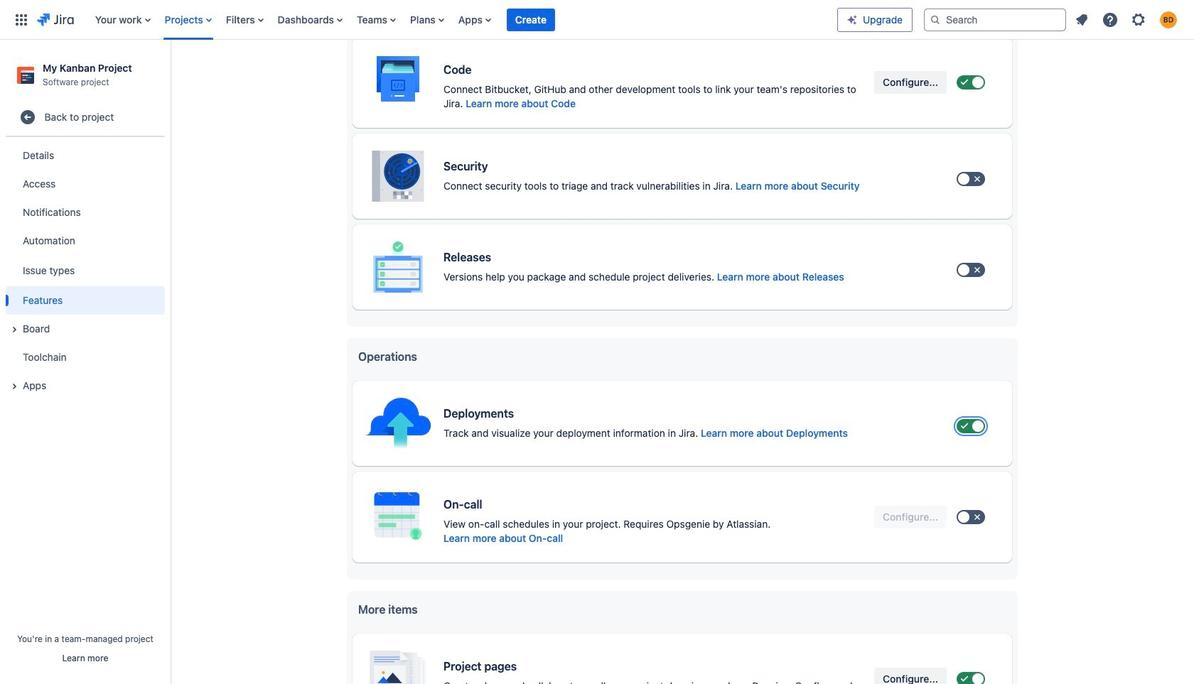 Task type: describe. For each thing, give the bounding box(es) containing it.
expand image
[[6, 378, 23, 395]]

help image
[[1102, 11, 1119, 28]]

sidebar navigation image
[[155, 57, 186, 85]]

your profile and settings image
[[1160, 11, 1178, 28]]

search image
[[930, 14, 941, 25]]

settings image
[[1131, 11, 1148, 28]]

expand image
[[6, 322, 23, 339]]

1 horizontal spatial list
[[1069, 7, 1186, 32]]



Task type: vqa. For each thing, say whether or not it's contained in the screenshot.
list
yes



Task type: locate. For each thing, give the bounding box(es) containing it.
group inside sidebar element
[[6, 137, 165, 405]]

None search field
[[924, 8, 1067, 31]]

list
[[88, 0, 838, 39], [1069, 7, 1186, 32]]

notifications image
[[1074, 11, 1091, 28]]

Search field
[[924, 8, 1067, 31]]

list item
[[507, 0, 555, 39]]

banner
[[0, 0, 1195, 40]]

appswitcher icon image
[[13, 11, 30, 28]]

group
[[6, 137, 165, 405]]

sidebar element
[[0, 40, 171, 685]]

0 horizontal spatial list
[[88, 0, 838, 39]]

jira image
[[37, 11, 74, 28], [37, 11, 74, 28]]

primary element
[[9, 0, 838, 39]]



